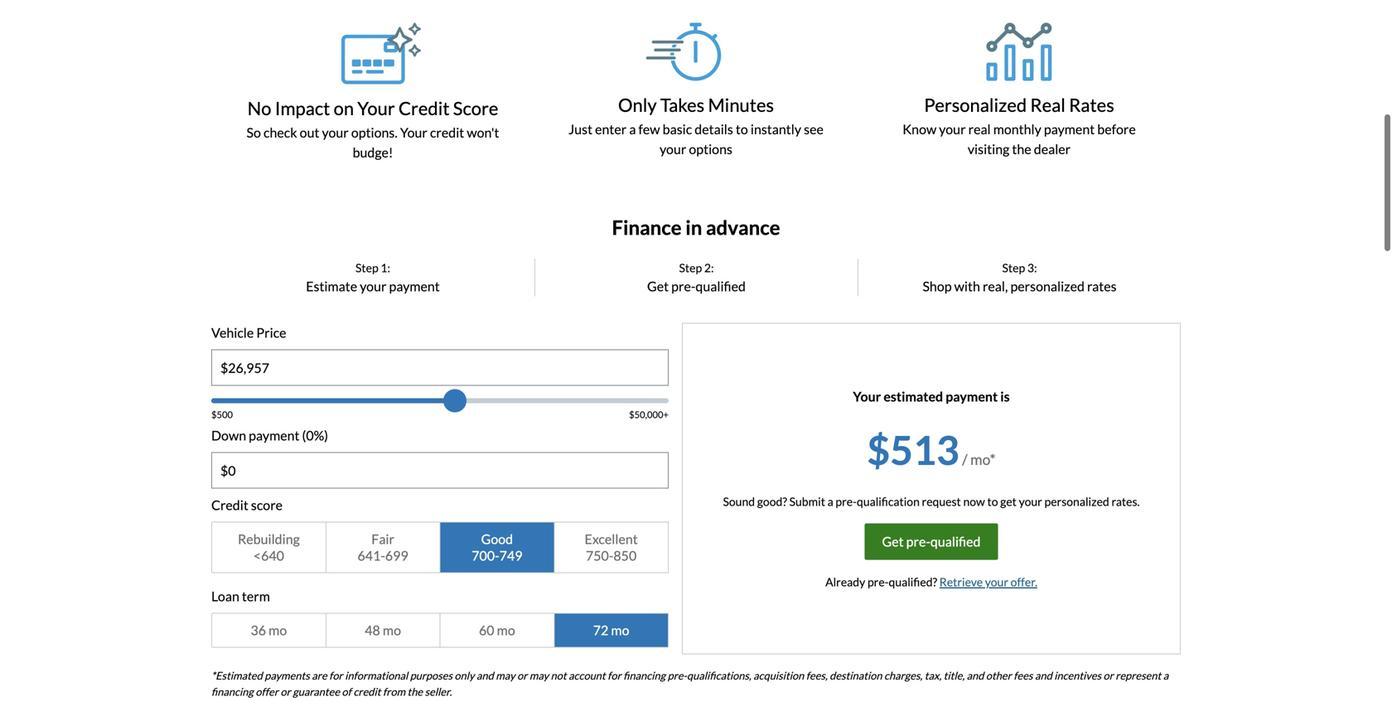 Task type: locate. For each thing, give the bounding box(es) containing it.
1 horizontal spatial qualified
[[931, 534, 981, 550]]

0 vertical spatial a
[[629, 121, 636, 137]]

1 horizontal spatial credit
[[430, 124, 464, 140]]

your down on
[[322, 124, 349, 140]]

$513
[[867, 426, 960, 474]]

mo right 36
[[269, 622, 287, 639]]

0 vertical spatial the
[[1013, 141, 1032, 157]]

2 for from the left
[[608, 670, 622, 682]]

for right are
[[329, 670, 343, 682]]

takes
[[661, 94, 705, 116]]

a right submit
[[828, 495, 834, 509]]

0 horizontal spatial and
[[477, 670, 494, 682]]

or left not
[[517, 670, 528, 682]]

fair 641-699
[[358, 531, 408, 564]]

36
[[251, 622, 266, 639]]

offer
[[256, 686, 279, 698]]

2 may from the left
[[530, 670, 549, 682]]

get inside button
[[882, 534, 904, 550]]

mo for 72 mo
[[611, 622, 630, 639]]

offer.
[[1011, 575, 1038, 589]]

0 vertical spatial financing
[[624, 670, 666, 682]]

0 vertical spatial your
[[358, 97, 395, 119]]

your
[[940, 121, 966, 137], [322, 124, 349, 140], [660, 141, 687, 157], [360, 278, 387, 294], [1019, 495, 1043, 509], [986, 575, 1009, 589]]

account
[[569, 670, 606, 682]]

0 horizontal spatial your
[[358, 97, 395, 119]]

1 horizontal spatial get
[[882, 534, 904, 550]]

step left 3:
[[1003, 261, 1026, 275]]

2 mo from the left
[[383, 622, 401, 639]]

or down payments
[[281, 686, 291, 698]]

0 vertical spatial credit
[[399, 97, 450, 119]]

2 horizontal spatial and
[[1035, 670, 1053, 682]]

1 horizontal spatial for
[[608, 670, 622, 682]]

0 horizontal spatial may
[[496, 670, 515, 682]]

0 vertical spatial get
[[647, 278, 669, 294]]

60
[[479, 622, 495, 639]]

shop
[[923, 278, 952, 294]]

48 mo
[[365, 622, 401, 639]]

down
[[211, 428, 246, 444]]

1 vertical spatial financing
[[211, 686, 254, 698]]

1 step from the left
[[356, 261, 379, 275]]

and
[[477, 670, 494, 682], [967, 670, 984, 682], [1035, 670, 1053, 682]]

0 horizontal spatial step
[[356, 261, 379, 275]]

mo right 60
[[497, 622, 515, 639]]

$50,000+
[[629, 409, 669, 420]]

0 horizontal spatial to
[[736, 121, 748, 137]]

your right get
[[1019, 495, 1043, 509]]

mo right 72 on the bottom of page
[[611, 622, 630, 639]]

get down finance
[[647, 278, 669, 294]]

0 horizontal spatial a
[[629, 121, 636, 137]]

personalized down 3:
[[1011, 278, 1085, 294]]

payment inside "personalized real rates know your real monthly payment before visiting the dealer"
[[1044, 121, 1095, 137]]

the inside "personalized real rates know your real monthly payment before visiting the dealer"
[[1013, 141, 1032, 157]]

sound
[[723, 495, 755, 509]]

personalized left rates.
[[1045, 495, 1110, 509]]

credit left "score"
[[399, 97, 450, 119]]

credit score
[[211, 497, 283, 513]]

submit
[[790, 495, 826, 509]]

3 and from the left
[[1035, 670, 1053, 682]]

good
[[481, 531, 513, 547]]

2 step from the left
[[679, 261, 702, 275]]

a left few
[[629, 121, 636, 137]]

financing down *estimated
[[211, 686, 254, 698]]

step for real,
[[1003, 261, 1026, 275]]

get
[[647, 278, 669, 294], [882, 534, 904, 550]]

*estimated
[[211, 670, 263, 682]]

1 horizontal spatial and
[[967, 670, 984, 682]]

details
[[695, 121, 734, 137]]

4 mo from the left
[[611, 622, 630, 639]]

now
[[964, 495, 986, 509]]

your left estimated
[[853, 389, 881, 405]]

your down 1:
[[360, 278, 387, 294]]

credit inside *estimated payments are for informational purposes only and may or may not account for financing pre-qualifications, acquisition fees, destination charges, tax, title, and other fees and incentives or represent a financing offer or guarantee of credit from the seller.
[[354, 686, 381, 698]]

get pre-qualified button
[[865, 524, 999, 560]]

0 vertical spatial to
[[736, 121, 748, 137]]

finance in advance
[[612, 215, 781, 239]]

your right options.
[[400, 124, 428, 140]]

may left not
[[530, 670, 549, 682]]

may right only
[[496, 670, 515, 682]]

step for payment
[[356, 261, 379, 275]]

699
[[385, 548, 408, 564]]

your down basic
[[660, 141, 687, 157]]

1 horizontal spatial a
[[828, 495, 834, 509]]

step left 2:
[[679, 261, 702, 275]]

a right represent on the bottom
[[1164, 670, 1169, 682]]

and right fees
[[1035, 670, 1053, 682]]

dealer
[[1034, 141, 1071, 157]]

qualified up retrieve
[[931, 534, 981, 550]]

your left real
[[940, 121, 966, 137]]

to left get
[[988, 495, 999, 509]]

credit left won't
[[430, 124, 464, 140]]

0 horizontal spatial qualified
[[696, 278, 746, 294]]

impact
[[275, 97, 330, 119]]

payment
[[1044, 121, 1095, 137], [389, 278, 440, 294], [946, 389, 998, 405], [249, 428, 300, 444]]

to inside "only takes minutes just enter a few basic details to instantly see your options"
[[736, 121, 748, 137]]

2:
[[705, 261, 714, 275]]

/
[[963, 451, 968, 468]]

excellent 750-850
[[585, 531, 638, 564]]

Down payment (0%) text field
[[212, 453, 668, 488]]

72
[[593, 622, 609, 639]]

3 mo from the left
[[497, 622, 515, 639]]

1 vertical spatial credit
[[211, 497, 249, 513]]

1 mo from the left
[[269, 622, 287, 639]]

1 horizontal spatial step
[[679, 261, 702, 275]]

already pre-qualified? retrieve your offer.
[[826, 575, 1038, 589]]

other
[[986, 670, 1012, 682]]

qualified
[[696, 278, 746, 294], [931, 534, 981, 550]]

1 vertical spatial personalized
[[1045, 495, 1110, 509]]

step 1: estimate your payment
[[306, 261, 440, 294]]

a inside "only takes minutes just enter a few basic details to instantly see your options"
[[629, 121, 636, 137]]

financing
[[624, 670, 666, 682], [211, 686, 254, 698]]

qualified down 2:
[[696, 278, 746, 294]]

1 may from the left
[[496, 670, 515, 682]]

options.
[[351, 124, 398, 140]]

no impact on your credit score so check out your options. your credit won't budge!
[[247, 97, 499, 160]]

personalized inside step 3: shop with real, personalized rates
[[1011, 278, 1085, 294]]

0 vertical spatial credit
[[430, 124, 464, 140]]

already
[[826, 575, 866, 589]]

seller.
[[425, 686, 452, 698]]

vehicle
[[211, 325, 254, 341]]

visiting
[[968, 141, 1010, 157]]

from
[[383, 686, 405, 698]]

0 horizontal spatial the
[[407, 686, 423, 698]]

0 horizontal spatial for
[[329, 670, 343, 682]]

2 horizontal spatial step
[[1003, 261, 1026, 275]]

estimate
[[306, 278, 357, 294]]

mo right "48"
[[383, 622, 401, 639]]

credit left score
[[211, 497, 249, 513]]

1:
[[381, 261, 390, 275]]

payment up dealer
[[1044, 121, 1095, 137]]

are
[[312, 670, 327, 682]]

0 horizontal spatial get
[[647, 278, 669, 294]]

qualifications,
[[687, 670, 752, 682]]

1 horizontal spatial may
[[530, 670, 549, 682]]

1 horizontal spatial credit
[[399, 97, 450, 119]]

None text field
[[212, 350, 668, 385]]

for right account
[[608, 670, 622, 682]]

2 vertical spatial a
[[1164, 670, 1169, 682]]

1 vertical spatial to
[[988, 495, 999, 509]]

not
[[551, 670, 567, 682]]

acquisition
[[754, 670, 804, 682]]

0 horizontal spatial credit
[[354, 686, 381, 698]]

your up options.
[[358, 97, 395, 119]]

1 vertical spatial your
[[400, 124, 428, 140]]

2 horizontal spatial a
[[1164, 670, 1169, 682]]

step for qualified
[[679, 261, 702, 275]]

2 horizontal spatial your
[[853, 389, 881, 405]]

the
[[1013, 141, 1032, 157], [407, 686, 423, 698]]

1 vertical spatial get
[[882, 534, 904, 550]]

pre- inside step 2: get pre-qualified
[[672, 278, 696, 294]]

*estimated payments are for informational purposes only and may or may not account for financing pre-qualifications, acquisition fees, destination charges, tax, title, and other fees and incentives or represent a financing offer or guarantee of credit from the seller.
[[211, 670, 1169, 698]]

estimated
[[884, 389, 944, 405]]

for
[[329, 670, 343, 682], [608, 670, 622, 682]]

0 horizontal spatial or
[[281, 686, 291, 698]]

or left represent on the bottom
[[1104, 670, 1114, 682]]

may
[[496, 670, 515, 682], [530, 670, 549, 682]]

instantly
[[751, 121, 802, 137]]

no
[[248, 97, 272, 119]]

step inside step 3: shop with real, personalized rates
[[1003, 261, 1026, 275]]

641-
[[358, 548, 385, 564]]

step left 1:
[[356, 261, 379, 275]]

and right "title,"
[[967, 670, 984, 682]]

vehicle price
[[211, 325, 286, 341]]

good 700-749
[[472, 531, 523, 564]]

get
[[1001, 495, 1017, 509]]

0 vertical spatial qualified
[[696, 278, 746, 294]]

rates
[[1088, 278, 1117, 294]]

1 horizontal spatial the
[[1013, 141, 1032, 157]]

3 step from the left
[[1003, 261, 1026, 275]]

1 and from the left
[[477, 670, 494, 682]]

your
[[358, 97, 395, 119], [400, 124, 428, 140], [853, 389, 881, 405]]

0 vertical spatial personalized
[[1011, 278, 1085, 294]]

get inside step 2: get pre-qualified
[[647, 278, 669, 294]]

credit down informational
[[354, 686, 381, 698]]

1 vertical spatial qualified
[[931, 534, 981, 550]]

to
[[736, 121, 748, 137], [988, 495, 999, 509]]

step inside step 2: get pre-qualified
[[679, 261, 702, 275]]

60 mo
[[479, 622, 515, 639]]

step inside the step 1: estimate your payment
[[356, 261, 379, 275]]

payment down 1:
[[389, 278, 440, 294]]

financing down "72 mo"
[[624, 670, 666, 682]]

to down minutes
[[736, 121, 748, 137]]

so
[[247, 124, 261, 140]]

out
[[300, 124, 320, 140]]

good?
[[758, 495, 787, 509]]

rates
[[1070, 94, 1115, 116]]

1 horizontal spatial to
[[988, 495, 999, 509]]

and right only
[[477, 670, 494, 682]]

1 vertical spatial credit
[[354, 686, 381, 698]]

personalized
[[1011, 278, 1085, 294], [1045, 495, 1110, 509]]

the right from
[[407, 686, 423, 698]]

0 horizontal spatial financing
[[211, 686, 254, 698]]

get down qualification
[[882, 534, 904, 550]]

2 horizontal spatial or
[[1104, 670, 1114, 682]]

the down the monthly
[[1013, 141, 1032, 157]]

step
[[356, 261, 379, 275], [679, 261, 702, 275], [1003, 261, 1026, 275]]

real
[[969, 121, 991, 137]]

purposes
[[410, 670, 453, 682]]

1 vertical spatial the
[[407, 686, 423, 698]]

pre- inside button
[[907, 534, 931, 550]]

850
[[614, 548, 637, 564]]



Task type: describe. For each thing, give the bounding box(es) containing it.
mo for 36 mo
[[269, 622, 287, 639]]

personalized
[[925, 94, 1027, 116]]

1 horizontal spatial or
[[517, 670, 528, 682]]

1 vertical spatial a
[[828, 495, 834, 509]]

only
[[618, 94, 657, 116]]

of
[[342, 686, 351, 698]]

monthly
[[994, 121, 1042, 137]]

only
[[455, 670, 475, 682]]

payment left is
[[946, 389, 998, 405]]

36 mo
[[251, 622, 287, 639]]

qualification
[[857, 495, 920, 509]]

check
[[264, 124, 297, 140]]

informational
[[345, 670, 408, 682]]

just
[[569, 121, 593, 137]]

(0%)
[[302, 428, 328, 444]]

your left offer.
[[986, 575, 1009, 589]]

minutes
[[708, 94, 774, 116]]

get pre-qualified
[[882, 534, 981, 550]]

72 mo
[[593, 622, 630, 639]]

credit inside no impact on your credit score so check out your options. your credit won't budge!
[[430, 124, 464, 140]]

guarantee
[[293, 686, 340, 698]]

the inside *estimated payments are for informational purposes only and may or may not account for financing pre-qualifications, acquisition fees, destination charges, tax, title, and other fees and incentives or represent a financing offer or guarantee of credit from the seller.
[[407, 686, 423, 698]]

personalized real rates know your real monthly payment before visiting the dealer
[[903, 94, 1136, 157]]

48
[[365, 622, 380, 639]]

retrieve your offer. link
[[940, 575, 1038, 589]]

know
[[903, 121, 937, 137]]

basic
[[663, 121, 692, 137]]

only takes minutes just enter a few basic details to instantly see your options
[[569, 94, 824, 157]]

score
[[453, 97, 499, 119]]

a inside *estimated payments are for informational purposes only and may or may not account for financing pre-qualifications, acquisition fees, destination charges, tax, title, and other fees and incentives or represent a financing offer or guarantee of credit from the seller.
[[1164, 670, 1169, 682]]

0 horizontal spatial credit
[[211, 497, 249, 513]]

price
[[256, 325, 286, 341]]

$500
[[211, 409, 233, 420]]

with
[[955, 278, 981, 294]]

real,
[[983, 278, 1008, 294]]

on
[[334, 97, 354, 119]]

1 horizontal spatial financing
[[624, 670, 666, 682]]

is
[[1001, 389, 1010, 405]]

step 3: shop with real, personalized rates
[[923, 261, 1117, 294]]

rebuilding
[[238, 531, 300, 547]]

score
[[251, 497, 283, 513]]

749
[[500, 548, 523, 564]]

advance
[[706, 215, 781, 239]]

credit inside no impact on your credit score so check out your options. your credit won't budge!
[[399, 97, 450, 119]]

destination
[[830, 670, 883, 682]]

tax,
[[925, 670, 942, 682]]

payments
[[265, 670, 310, 682]]

few
[[639, 121, 660, 137]]

before
[[1098, 121, 1136, 137]]

excellent
[[585, 531, 638, 547]]

request
[[922, 495, 961, 509]]

your inside the step 1: estimate your payment
[[360, 278, 387, 294]]

700-
[[472, 548, 500, 564]]

down payment (0%)
[[211, 428, 328, 444]]

$513 / mo*
[[867, 426, 996, 474]]

charges,
[[885, 670, 923, 682]]

finance
[[612, 215, 682, 239]]

options
[[689, 141, 733, 157]]

retrieve
[[940, 575, 983, 589]]

won't
[[467, 124, 499, 140]]

see
[[804, 121, 824, 137]]

qualified inside button
[[931, 534, 981, 550]]

fees,
[[806, 670, 828, 682]]

loan term
[[211, 588, 270, 605]]

payment left (0%)
[[249, 428, 300, 444]]

loan
[[211, 588, 239, 605]]

fair
[[372, 531, 395, 547]]

mo for 60 mo
[[497, 622, 515, 639]]

payment inside the step 1: estimate your payment
[[389, 278, 440, 294]]

mo for 48 mo
[[383, 622, 401, 639]]

enter
[[595, 121, 627, 137]]

your inside no impact on your credit score so check out your options. your credit won't budge!
[[322, 124, 349, 140]]

pre- inside *estimated payments are for informational purposes only and may or may not account for financing pre-qualifications, acquisition fees, destination charges, tax, title, and other fees and incentives or represent a financing offer or guarantee of credit from the seller.
[[668, 670, 687, 682]]

sound good? submit a pre-qualification request now to get your personalized rates.
[[723, 495, 1140, 509]]

2 and from the left
[[967, 670, 984, 682]]

750-
[[586, 548, 614, 564]]

in
[[686, 215, 702, 239]]

your inside "only takes minutes just enter a few basic details to instantly see your options"
[[660, 141, 687, 157]]

mo*
[[971, 451, 996, 468]]

qualified?
[[889, 575, 938, 589]]

1 horizontal spatial your
[[400, 124, 428, 140]]

3:
[[1028, 261, 1038, 275]]

fees
[[1014, 670, 1033, 682]]

1 for from the left
[[329, 670, 343, 682]]

represent
[[1116, 670, 1162, 682]]

rates.
[[1112, 495, 1140, 509]]

2 vertical spatial your
[[853, 389, 881, 405]]

incentives
[[1055, 670, 1102, 682]]

your inside "personalized real rates know your real monthly payment before visiting the dealer"
[[940, 121, 966, 137]]

qualified inside step 2: get pre-qualified
[[696, 278, 746, 294]]

step 2: get pre-qualified
[[647, 261, 746, 294]]



Task type: vqa. For each thing, say whether or not it's contained in the screenshot.
Black
no



